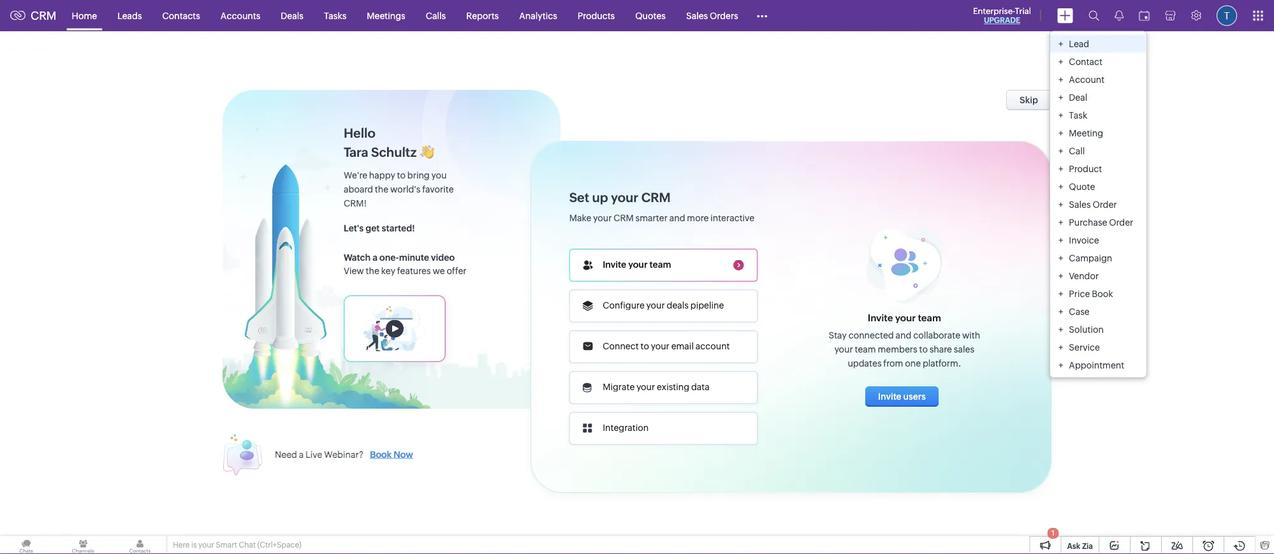 Task type: vqa. For each thing, say whether or not it's contained in the screenshot.
the features
yes



Task type: locate. For each thing, give the bounding box(es) containing it.
menu item down "vendor" at the right of page
[[1051, 285, 1147, 303]]

11 + from the top
[[1059, 217, 1064, 227]]

book now link
[[364, 449, 413, 460]]

book left the now
[[370, 449, 392, 460]]

0 horizontal spatial a
[[299, 449, 304, 460]]

+ left deal
[[1059, 92, 1064, 102]]

team up collaborate at the bottom right of the page
[[918, 312, 942, 323]]

+ for + vendor
[[1059, 271, 1064, 281]]

+ vendor
[[1059, 271, 1099, 281]]

the for key
[[366, 266, 379, 276]]

skip
[[1020, 95, 1039, 105]]

menu item up service
[[1051, 321, 1147, 338]]

is
[[191, 541, 197, 550]]

1 horizontal spatial a
[[373, 253, 378, 263]]

1 horizontal spatial and
[[896, 330, 912, 341]]

menu item up + purchase order at right top
[[1051, 196, 1147, 213]]

connect
[[603, 341, 639, 351]]

1 horizontal spatial crm
[[614, 213, 634, 223]]

tasks
[[324, 11, 347, 21]]

+ left 'lead'
[[1059, 39, 1064, 49]]

updates
[[848, 358, 882, 369]]

task
[[1069, 110, 1088, 120]]

+ task
[[1059, 110, 1088, 120]]

menu item down + purchase order at right top
[[1051, 231, 1147, 249]]

2 vertical spatial team
[[855, 344, 876, 355]]

+ for + case
[[1059, 307, 1064, 317]]

0 vertical spatial sales
[[686, 11, 708, 21]]

and inside stay connected and collaborate with your team members to share sales updates from one platform.
[[896, 330, 912, 341]]

email
[[672, 341, 694, 351]]

channels image
[[57, 537, 109, 554]]

0 vertical spatial book
[[1092, 289, 1114, 299]]

your left the "deals" in the right bottom of the page
[[647, 300, 665, 310]]

data
[[691, 382, 710, 392]]

4 + from the top
[[1059, 92, 1064, 102]]

book right price
[[1092, 289, 1114, 299]]

to
[[397, 170, 406, 181], [641, 341, 649, 351], [920, 344, 928, 355]]

the left key
[[366, 266, 379, 276]]

19 + from the top
[[1059, 360, 1064, 370]]

2 menu item from the top
[[1051, 53, 1147, 70]]

sales left orders at the top right of page
[[686, 11, 708, 21]]

+ up + call
[[1059, 128, 1064, 138]]

+ for + deal
[[1059, 92, 1064, 102]]

zia
[[1083, 542, 1093, 551]]

3 menu item from the top
[[1051, 70, 1147, 88]]

search image
[[1089, 10, 1100, 21]]

+ left price
[[1059, 289, 1064, 299]]

0 vertical spatial invite
[[603, 259, 627, 270]]

0 vertical spatial a
[[373, 253, 378, 263]]

1 + from the top
[[1059, 39, 1064, 49]]

7 + from the top
[[1059, 146, 1064, 156]]

18 + from the top
[[1059, 342, 1064, 352]]

1 vertical spatial sales
[[1069, 199, 1091, 210]]

crm down set up your crm
[[614, 213, 634, 223]]

upgrade
[[984, 16, 1021, 25]]

crm left home
[[31, 9, 57, 22]]

a
[[373, 253, 378, 263], [299, 449, 304, 460]]

+ meeting
[[1059, 128, 1104, 138]]

0 horizontal spatial team
[[650, 259, 671, 270]]

12 menu item from the top
[[1051, 231, 1147, 249]]

contacts image
[[114, 537, 166, 554]]

integration
[[603, 423, 649, 433]]

configure
[[603, 300, 645, 310]]

0 vertical spatial and
[[670, 213, 685, 223]]

meeting
[[1069, 128, 1104, 138]]

invoice
[[1069, 235, 1100, 245]]

minute
[[399, 253, 429, 263]]

+ left quote on the right of page
[[1059, 181, 1064, 192]]

orders
[[710, 11, 739, 21]]

a for one-
[[373, 253, 378, 263]]

a left one-
[[373, 253, 378, 263]]

+ quote
[[1059, 181, 1096, 192]]

accounts link
[[210, 0, 271, 31]]

+ account
[[1059, 74, 1105, 85]]

menu item up quote on the right of page
[[1051, 160, 1147, 178]]

world's
[[390, 184, 421, 195]]

0 vertical spatial order
[[1093, 199, 1117, 210]]

+ down + service
[[1059, 360, 1064, 370]]

16 + from the top
[[1059, 307, 1064, 317]]

order up + purchase order at right top
[[1093, 199, 1117, 210]]

menu item down 'invoice'
[[1051, 249, 1147, 267]]

10 menu item from the top
[[1051, 196, 1147, 213]]

+
[[1059, 39, 1064, 49], [1059, 56, 1064, 67], [1059, 74, 1064, 85], [1059, 92, 1064, 102], [1059, 110, 1064, 120], [1059, 128, 1064, 138], [1059, 146, 1064, 156], [1059, 164, 1064, 174], [1059, 181, 1064, 192], [1059, 199, 1064, 210], [1059, 217, 1064, 227], [1059, 235, 1064, 245], [1059, 253, 1064, 263], [1059, 271, 1064, 281], [1059, 289, 1064, 299], [1059, 307, 1064, 317], [1059, 324, 1064, 335], [1059, 342, 1064, 352], [1059, 360, 1064, 370]]

+ left task
[[1059, 110, 1064, 120]]

+ for + sales order
[[1059, 199, 1064, 210]]

the
[[375, 184, 389, 195], [366, 266, 379, 276]]

+ up + deal
[[1059, 74, 1064, 85]]

key
[[381, 266, 396, 276]]

+ for + lead
[[1059, 39, 1064, 49]]

18 menu item from the top
[[1051, 338, 1147, 356]]

price
[[1069, 289, 1090, 299]]

team up updates
[[855, 344, 876, 355]]

invite up configure
[[603, 259, 627, 270]]

0 horizontal spatial book
[[370, 449, 392, 460]]

menu item up solution
[[1051, 303, 1147, 321]]

crm up smarter
[[642, 190, 671, 205]]

menu item down account
[[1051, 88, 1147, 106]]

+ case
[[1059, 307, 1090, 317]]

2 + from the top
[[1059, 56, 1064, 67]]

+ down + call
[[1059, 164, 1064, 174]]

invite up connected
[[868, 312, 893, 323]]

invite left users
[[878, 392, 902, 402]]

15 + from the top
[[1059, 289, 1064, 299]]

19 menu item from the top
[[1051, 356, 1147, 374]]

2 horizontal spatial to
[[920, 344, 928, 355]]

share
[[930, 344, 952, 355]]

your inside stay connected and collaborate with your team members to share sales updates from one platform.
[[835, 344, 853, 355]]

account
[[1069, 74, 1105, 85]]

+ sales order
[[1059, 199, 1117, 210]]

menu item
[[1051, 35, 1147, 53], [1051, 53, 1147, 70], [1051, 70, 1147, 88], [1051, 88, 1147, 106], [1051, 106, 1147, 124], [1051, 124, 1147, 142], [1051, 142, 1147, 160], [1051, 160, 1147, 178], [1051, 178, 1147, 196], [1051, 196, 1147, 213], [1051, 213, 1147, 231], [1051, 231, 1147, 249], [1051, 249, 1147, 267], [1051, 267, 1147, 285], [1051, 285, 1147, 303], [1051, 303, 1147, 321], [1051, 321, 1147, 338], [1051, 338, 1147, 356], [1051, 356, 1147, 374]]

0 horizontal spatial invite your team
[[603, 259, 671, 270]]

0 vertical spatial the
[[375, 184, 389, 195]]

0 horizontal spatial and
[[670, 213, 685, 223]]

menu item up account
[[1051, 53, 1147, 70]]

16 menu item from the top
[[1051, 303, 1147, 321]]

products link
[[568, 0, 625, 31]]

menu item down service
[[1051, 356, 1147, 374]]

and up 'members'
[[896, 330, 912, 341]]

11 menu item from the top
[[1051, 213, 1147, 231]]

features
[[397, 266, 431, 276]]

up
[[592, 190, 608, 205]]

connect to your email account
[[603, 341, 730, 351]]

+ campaign
[[1059, 253, 1113, 263]]

1 vertical spatial a
[[299, 449, 304, 460]]

0 horizontal spatial to
[[397, 170, 406, 181]]

vendor
[[1069, 271, 1099, 281]]

+ left 'invoice'
[[1059, 235, 1064, 245]]

the down happy
[[375, 184, 389, 195]]

10 + from the top
[[1059, 199, 1064, 210]]

the inside we're happy to bring you aboard the world's favorite crm!
[[375, 184, 389, 195]]

+ up + vendor
[[1059, 253, 1064, 263]]

to up world's
[[397, 170, 406, 181]]

menu item down + sales order
[[1051, 213, 1147, 231]]

team up configure your deals pipeline
[[650, 259, 671, 270]]

+ for + quote
[[1059, 181, 1064, 192]]

+ left call
[[1059, 146, 1064, 156]]

and left more
[[670, 213, 685, 223]]

1 horizontal spatial invite your team
[[868, 312, 942, 323]]

your
[[611, 190, 639, 205], [593, 213, 612, 223], [628, 259, 648, 270], [647, 300, 665, 310], [895, 312, 916, 323], [651, 341, 670, 351], [835, 344, 853, 355], [637, 382, 655, 392], [198, 541, 214, 550]]

+ down + quote
[[1059, 199, 1064, 210]]

Other Modules field
[[749, 5, 776, 26]]

menu item down task
[[1051, 124, 1147, 142]]

+ down + lead
[[1059, 56, 1064, 67]]

3 + from the top
[[1059, 74, 1064, 85]]

smarter
[[636, 213, 668, 223]]

ask zia
[[1068, 542, 1093, 551]]

+ left case
[[1059, 307, 1064, 317]]

the inside watch a one-minute video view the key features we offer
[[366, 266, 379, 276]]

analytics
[[519, 11, 557, 21]]

+ purchase order
[[1059, 217, 1134, 227]]

your up configure
[[628, 259, 648, 270]]

from
[[884, 358, 904, 369]]

a left live
[[299, 449, 304, 460]]

12 + from the top
[[1059, 235, 1064, 245]]

order right purchase
[[1110, 217, 1134, 227]]

solution
[[1069, 324, 1104, 335]]

invite inside button
[[878, 392, 902, 402]]

2 vertical spatial invite
[[878, 392, 902, 402]]

meetings link
[[357, 0, 416, 31]]

enterprise-trial upgrade
[[974, 6, 1032, 25]]

menu item down campaign
[[1051, 267, 1147, 285]]

invite
[[603, 259, 627, 270], [868, 312, 893, 323], [878, 392, 902, 402]]

+ left service
[[1059, 342, 1064, 352]]

+ for + solution
[[1059, 324, 1064, 335]]

call
[[1069, 146, 1085, 156]]

6 + from the top
[[1059, 128, 1064, 138]]

menu item up appointment
[[1051, 338, 1147, 356]]

enterprise-
[[974, 6, 1015, 16]]

9 + from the top
[[1059, 181, 1064, 192]]

2 horizontal spatial team
[[918, 312, 942, 323]]

+ up the + invoice
[[1059, 217, 1064, 227]]

8 + from the top
[[1059, 164, 1064, 174]]

to right connect
[[641, 341, 649, 351]]

1 vertical spatial team
[[918, 312, 942, 323]]

more
[[687, 213, 709, 223]]

team
[[650, 259, 671, 270], [918, 312, 942, 323], [855, 344, 876, 355]]

0 horizontal spatial sales
[[686, 11, 708, 21]]

0 horizontal spatial crm
[[31, 9, 57, 22]]

crm!
[[344, 198, 367, 209]]

1 horizontal spatial to
[[641, 341, 649, 351]]

13 + from the top
[[1059, 253, 1064, 263]]

case
[[1069, 307, 1090, 317]]

1 horizontal spatial book
[[1092, 289, 1114, 299]]

deals link
[[271, 0, 314, 31]]

1 vertical spatial crm
[[642, 190, 671, 205]]

stay connected and collaborate with your team members to share sales updates from one platform.
[[829, 330, 981, 369]]

a inside watch a one-minute video view the key features we offer
[[373, 253, 378, 263]]

collaborate
[[914, 330, 961, 341]]

product
[[1069, 164, 1102, 174]]

here
[[173, 541, 190, 550]]

crm link
[[10, 9, 57, 22]]

5 + from the top
[[1059, 110, 1064, 120]]

14 + from the top
[[1059, 271, 1064, 281]]

+ for + purchase order
[[1059, 217, 1064, 227]]

chats image
[[0, 537, 52, 554]]

0 vertical spatial crm
[[31, 9, 57, 22]]

1 vertical spatial order
[[1110, 217, 1134, 227]]

leads
[[117, 11, 142, 21]]

users
[[904, 392, 926, 402]]

1 horizontal spatial team
[[855, 344, 876, 355]]

deal
[[1069, 92, 1088, 102]]

menu item down contact
[[1051, 70, 1147, 88]]

1 vertical spatial and
[[896, 330, 912, 341]]

+ for + product
[[1059, 164, 1064, 174]]

make
[[569, 213, 592, 223]]

purchase
[[1069, 217, 1108, 227]]

sales down quote on the right of page
[[1069, 199, 1091, 210]]

invite your team up configure
[[603, 259, 671, 270]]

17 + from the top
[[1059, 324, 1064, 335]]

invite your team
[[603, 259, 671, 270], [868, 312, 942, 323]]

2 vertical spatial crm
[[614, 213, 634, 223]]

+ down + case
[[1059, 324, 1064, 335]]

17 menu item from the top
[[1051, 321, 1147, 338]]

to left share
[[920, 344, 928, 355]]

menu item up + sales order
[[1051, 178, 1147, 196]]

deals
[[281, 11, 304, 21]]

invite your team up stay connected and collaborate with your team members to share sales updates from one platform.
[[868, 312, 942, 323]]

your down stay
[[835, 344, 853, 355]]

1 vertical spatial the
[[366, 266, 379, 276]]

book
[[1092, 289, 1114, 299], [370, 449, 392, 460]]

with
[[963, 330, 981, 341]]

invite users button
[[866, 386, 939, 407]]

+ service
[[1059, 342, 1100, 352]]

menu item down meeting
[[1051, 142, 1147, 160]]

+ left "vendor" at the right of page
[[1059, 271, 1064, 281]]

your right is in the left of the page
[[198, 541, 214, 550]]

menu item up meeting
[[1051, 106, 1147, 124]]

+ for + account
[[1059, 74, 1064, 85]]

quote
[[1069, 181, 1096, 192]]

menu item up contact
[[1051, 35, 1147, 53]]



Task type: describe. For each thing, give the bounding box(es) containing it.
create menu element
[[1050, 0, 1081, 31]]

contacts link
[[152, 0, 210, 31]]

get
[[366, 223, 380, 233]]

your left email
[[651, 341, 670, 351]]

you
[[432, 170, 447, 181]]

+ price book
[[1059, 289, 1114, 299]]

platform.
[[923, 358, 962, 369]]

1 vertical spatial invite your team
[[868, 312, 942, 323]]

products
[[578, 11, 615, 21]]

account
[[696, 341, 730, 351]]

to inside we're happy to bring you aboard the world's favorite crm!
[[397, 170, 406, 181]]

pipeline
[[691, 300, 724, 310]]

offer
[[447, 266, 467, 276]]

calendar image
[[1139, 11, 1150, 21]]

profile image
[[1217, 5, 1238, 26]]

to inside stay connected and collaborate with your team members to share sales updates from one platform.
[[920, 344, 928, 355]]

reports
[[466, 11, 499, 21]]

+ for + task
[[1059, 110, 1064, 120]]

+ call
[[1059, 146, 1085, 156]]

search element
[[1081, 0, 1107, 31]]

+ for + meeting
[[1059, 128, 1064, 138]]

+ for + call
[[1059, 146, 1064, 156]]

hello
[[344, 126, 376, 141]]

0 vertical spatial team
[[650, 259, 671, 270]]

+ for + contact
[[1059, 56, 1064, 67]]

contacts
[[162, 11, 200, 21]]

signals element
[[1107, 0, 1132, 31]]

home link
[[62, 0, 107, 31]]

1
[[1052, 529, 1055, 537]]

1 vertical spatial invite
[[868, 312, 893, 323]]

your up stay connected and collaborate with your team members to share sales updates from one platform.
[[895, 312, 916, 323]]

home
[[72, 11, 97, 21]]

happy
[[369, 170, 395, 181]]

7 menu item from the top
[[1051, 142, 1147, 160]]

+ for + service
[[1059, 342, 1064, 352]]

we're happy to bring you aboard the world's favorite crm!
[[344, 170, 454, 209]]

signals image
[[1115, 10, 1124, 21]]

video
[[431, 253, 455, 263]]

trial
[[1015, 6, 1032, 16]]

let's get started!
[[344, 223, 415, 233]]

your right migrate
[[637, 382, 655, 392]]

a for live
[[299, 449, 304, 460]]

watch
[[344, 253, 371, 263]]

favorite
[[423, 184, 454, 195]]

quotes link
[[625, 0, 676, 31]]

1 vertical spatial book
[[370, 449, 392, 460]]

webinar?
[[324, 449, 364, 460]]

6 menu item from the top
[[1051, 124, 1147, 142]]

schultz
[[371, 145, 417, 160]]

configure your deals pipeline
[[603, 300, 724, 310]]

deals
[[667, 300, 689, 310]]

meetings
[[367, 11, 406, 21]]

migrate
[[603, 382, 635, 392]]

team inside stay connected and collaborate with your team members to share sales updates from one platform.
[[855, 344, 876, 355]]

analytics link
[[509, 0, 568, 31]]

+ solution
[[1059, 324, 1104, 335]]

13 menu item from the top
[[1051, 249, 1147, 267]]

+ for + appointment
[[1059, 360, 1064, 370]]

4 menu item from the top
[[1051, 88, 1147, 106]]

need
[[275, 449, 297, 460]]

lead
[[1069, 39, 1090, 49]]

14 menu item from the top
[[1051, 267, 1147, 285]]

1 horizontal spatial sales
[[1069, 199, 1091, 210]]

quotes
[[636, 11, 666, 21]]

2 horizontal spatial crm
[[642, 190, 671, 205]]

sales orders link
[[676, 0, 749, 31]]

the for world's
[[375, 184, 389, 195]]

leads link
[[107, 0, 152, 31]]

9 menu item from the top
[[1051, 178, 1147, 196]]

15 menu item from the top
[[1051, 285, 1147, 303]]

+ appointment
[[1059, 360, 1125, 370]]

order for + purchase order
[[1110, 217, 1134, 227]]

set up your crm
[[569, 190, 671, 205]]

(ctrl+space)
[[257, 541, 302, 550]]

your right up
[[611, 190, 639, 205]]

connected
[[849, 330, 894, 341]]

sales inside sales orders link
[[686, 11, 708, 21]]

watch a one-minute video view the key features we offer
[[344, 253, 467, 276]]

set
[[569, 190, 589, 205]]

interactive
[[711, 213, 755, 223]]

service
[[1069, 342, 1100, 352]]

your down up
[[593, 213, 612, 223]]

started!
[[382, 223, 415, 233]]

+ for + campaign
[[1059, 253, 1064, 263]]

view
[[344, 266, 364, 276]]

accounts
[[221, 11, 260, 21]]

profile element
[[1210, 0, 1245, 31]]

sales
[[954, 344, 975, 355]]

let's
[[344, 223, 364, 233]]

calls link
[[416, 0, 456, 31]]

+ invoice
[[1059, 235, 1100, 245]]

5 menu item from the top
[[1051, 106, 1147, 124]]

order for + sales order
[[1093, 199, 1117, 210]]

one
[[905, 358, 921, 369]]

+ for + price book
[[1059, 289, 1064, 299]]

1 menu item from the top
[[1051, 35, 1147, 53]]

8 menu item from the top
[[1051, 160, 1147, 178]]

+ deal
[[1059, 92, 1088, 102]]

here is your smart chat (ctrl+space)
[[173, 541, 302, 550]]

members
[[878, 344, 918, 355]]

now
[[394, 449, 413, 460]]

+ contact
[[1059, 56, 1103, 67]]

smart
[[216, 541, 237, 550]]

create menu image
[[1058, 8, 1074, 23]]

we
[[433, 266, 445, 276]]

bring
[[408, 170, 430, 181]]

appointment
[[1069, 360, 1125, 370]]

0 vertical spatial invite your team
[[603, 259, 671, 270]]

chat
[[239, 541, 256, 550]]

+ for + invoice
[[1059, 235, 1064, 245]]

+ product
[[1059, 164, 1102, 174]]

make your crm smarter and more interactive
[[569, 213, 755, 223]]



